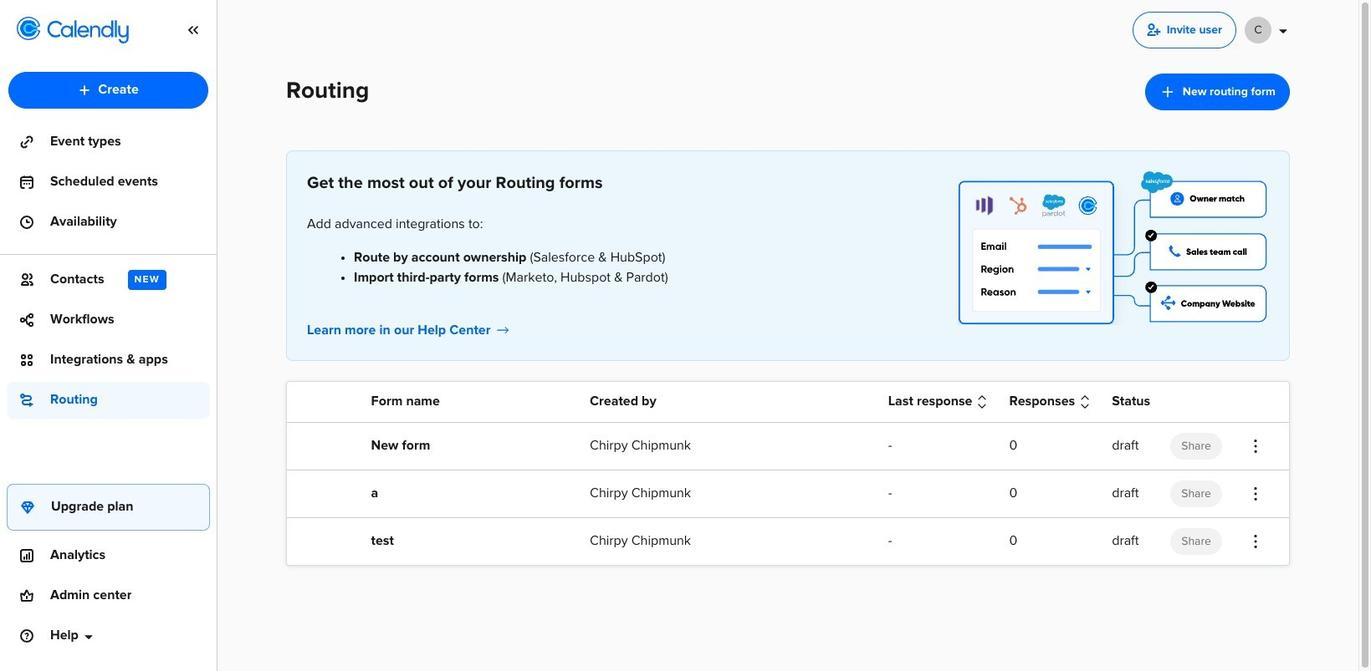 Task type: vqa. For each thing, say whether or not it's contained in the screenshot.
the Find event types FIELD
no



Task type: locate. For each thing, give the bounding box(es) containing it.
main navigation element
[[0, 0, 218, 672]]

calendly image
[[47, 20, 129, 44]]



